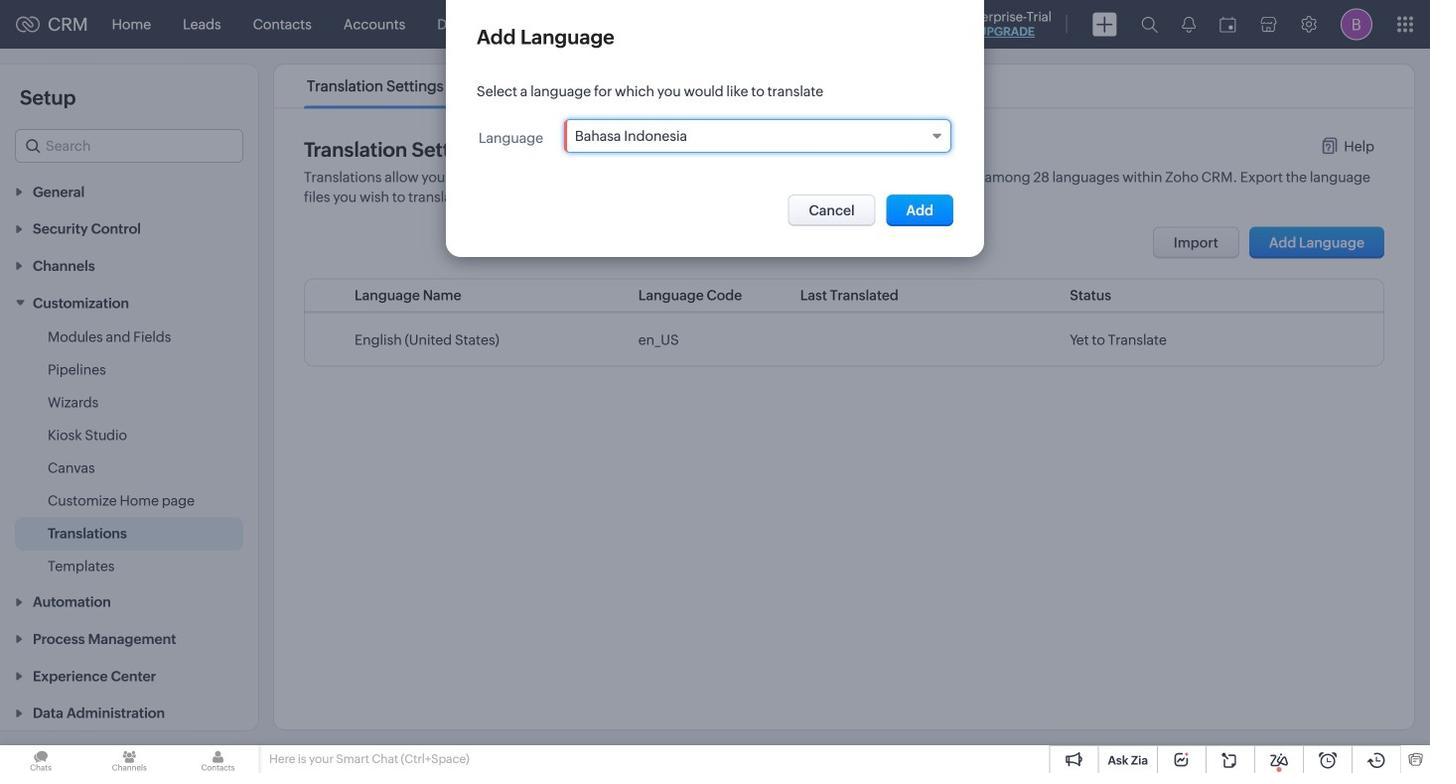 Task type: describe. For each thing, give the bounding box(es) containing it.
create menu image
[[1092, 12, 1117, 36]]

logo image
[[16, 16, 40, 32]]

channels image
[[89, 746, 170, 774]]

signals image
[[1182, 16, 1196, 33]]

create menu element
[[1081, 0, 1129, 48]]



Task type: vqa. For each thing, say whether or not it's contained in the screenshot.
VALUES
no



Task type: locate. For each thing, give the bounding box(es) containing it.
contacts image
[[177, 746, 259, 774]]

None field
[[564, 119, 951, 153]]

region
[[0, 321, 258, 583]]

chats image
[[0, 746, 82, 774]]

signals element
[[1170, 0, 1208, 49]]

calendar image
[[1220, 16, 1236, 32]]

list
[[289, 65, 669, 108]]



